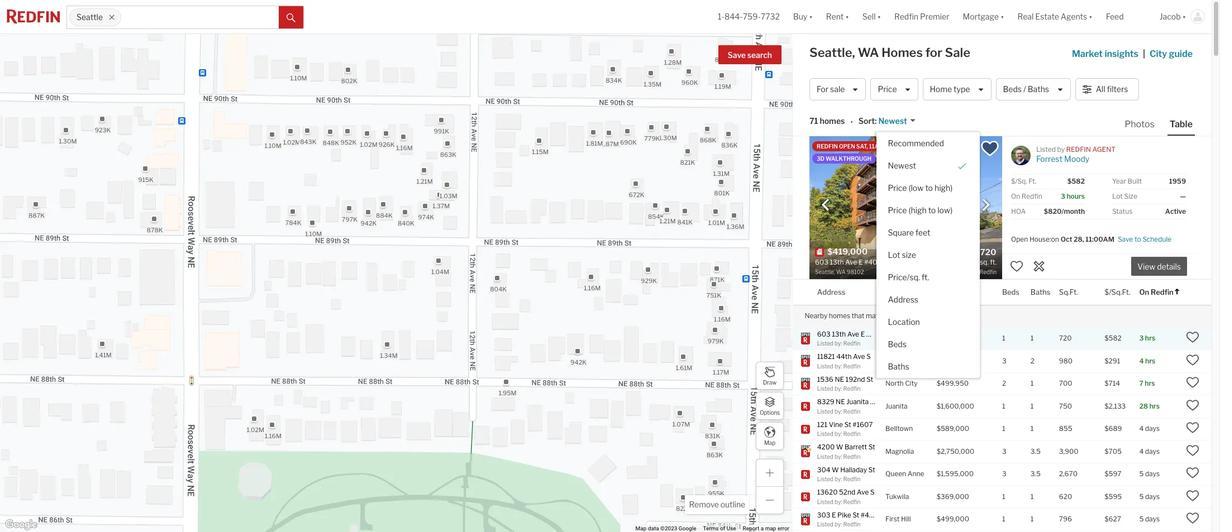 Task type: locate. For each thing, give the bounding box(es) containing it.
4 days right '$705'
[[1139, 447, 1160, 456]]

1 horizontal spatial on redfin
[[1139, 287, 1174, 296]]

5 favorite this home image from the top
[[1186, 421, 1199, 435]]

720 up sq.
[[980, 247, 996, 258]]

1 horizontal spatial save
[[1118, 235, 1133, 243]]

1 horizontal spatial 720
[[1059, 334, 1072, 343]]

ft.
[[1029, 177, 1036, 185], [990, 258, 997, 266]]

3 4 from the top
[[1139, 447, 1144, 456]]

3 by: from the top
[[835, 385, 842, 392]]

1 vertical spatial 4 days
[[1139, 447, 1160, 456]]

st right pike
[[853, 511, 859, 519]]

0 horizontal spatial 863k
[[440, 151, 456, 158]]

st right the vine
[[844, 420, 851, 429]]

save
[[728, 50, 746, 60], [1118, 235, 1133, 243]]

3 5 days from the top
[[1139, 515, 1160, 524]]

304 w halladay st link
[[817, 466, 875, 475]]

0 horizontal spatial on
[[1011, 192, 1020, 201]]

w right 304
[[832, 466, 839, 474]]

192nd
[[846, 375, 865, 384]]

(high
[[909, 205, 927, 215]]

days for $689
[[1145, 425, 1160, 433]]

price left (high
[[888, 205, 907, 215]]

price (low to high) button
[[877, 177, 980, 199]]

location button up your
[[885, 280, 915, 305]]

next button image
[[980, 199, 992, 210]]

location up the capitol hill
[[888, 317, 920, 327]]

1.41m
[[95, 352, 111, 359]]

1 vertical spatial price
[[888, 183, 907, 193]]

0 vertical spatial hill
[[909, 334, 919, 343]]

baths up north city
[[888, 362, 909, 371]]

home type
[[930, 85, 970, 94]]

0 vertical spatial e
[[861, 330, 865, 338]]

ave inside the 13620 52nd ave s listed by: redfin
[[857, 488, 869, 497]]

▾ right agents
[[1089, 12, 1092, 21]]

view details link
[[1131, 256, 1187, 276]]

sq.
[[980, 258, 989, 266]]

by: inside 4200 w barrett st listed by: redfin
[[835, 453, 842, 460]]

listed down 13620
[[817, 499, 833, 505]]

baths button up $499,950
[[877, 356, 980, 378]]

868k up 1.19m at the top right
[[715, 56, 731, 64]]

3 days from the top
[[1145, 470, 1160, 478]]

1.16m
[[396, 144, 412, 152], [584, 284, 600, 292], [714, 315, 730, 323], [265, 433, 281, 440]]

listed for 4200 w barrett st
[[817, 453, 833, 460]]

redfin inside 303 e pike st #411 listed by: redfin
[[843, 521, 860, 528]]

1 vertical spatial hill
[[901, 515, 911, 524]]

address button up criteria
[[877, 289, 980, 311]]

by: inside 121 vine st #1607 listed by: redfin
[[835, 431, 842, 437]]

1 horizontal spatial beds button
[[1002, 280, 1020, 305]]

0 vertical spatial beds
[[1003, 85, 1022, 94]]

1 vertical spatial 720
[[1059, 334, 1072, 343]]

filters
[[1107, 85, 1128, 94]]

all filters button
[[1075, 78, 1139, 101]]

agents
[[1061, 12, 1087, 21]]

mortgage ▾ button
[[956, 0, 1011, 34]]

favorite this home image
[[1186, 331, 1199, 344], [1186, 354, 1199, 367], [1186, 376, 1199, 390], [1186, 399, 1199, 412], [1186, 421, 1199, 435], [1186, 444, 1199, 457]]

840k
[[397, 219, 414, 227]]

$595
[[1105, 493, 1122, 501]]

criteria
[[903, 312, 925, 320]]

s for 13620 52nd ave s
[[870, 488, 875, 497]]

5 right $597
[[1139, 470, 1144, 478]]

lot for lot size
[[888, 250, 900, 260]]

listed down 603
[[817, 340, 833, 347]]

1 vertical spatial 4
[[1139, 425, 1144, 433]]

1.37m
[[432, 202, 450, 210]]

1 horizontal spatial baths button
[[1031, 280, 1050, 305]]

0 vertical spatial baths
[[1028, 85, 1049, 94]]

868k left the 836k
[[699, 136, 716, 144]]

4
[[1139, 357, 1144, 365], [1139, 425, 1144, 433], [1139, 447, 1144, 456]]

0 horizontal spatial 1.21m
[[416, 177, 432, 185]]

price (high to low)
[[888, 205, 953, 215]]

0 horizontal spatial juanita
[[847, 398, 869, 406]]

1.21m inside 1.21m 1.37m
[[416, 177, 432, 185]]

0 vertical spatial newest button
[[877, 116, 916, 127]]

1 vertical spatial save
[[1118, 235, 1133, 243]]

square
[[888, 228, 914, 237]]

$582 up hours
[[1067, 177, 1085, 185]]

1.21m up 1.37m
[[416, 177, 432, 185]]

favorite this home image for $627
[[1186, 512, 1199, 525]]

$291
[[1105, 357, 1120, 365]]

1 horizontal spatial map
[[764, 439, 775, 446]]

sort :
[[858, 116, 877, 126]]

by: for 8329
[[835, 408, 842, 415]]

baths down x-out this home icon
[[1031, 287, 1050, 296]]

st for 192nd
[[866, 375, 873, 384]]

1 vertical spatial 1.21m
[[659, 217, 675, 225]]

0 vertical spatial ave
[[847, 330, 859, 338]]

4 ▾ from the left
[[1001, 12, 1004, 21]]

favorite this home image for $705
[[1186, 444, 1199, 457]]

days right $595
[[1145, 493, 1160, 501]]

address button up nearby
[[817, 280, 845, 305]]

2 by: from the top
[[835, 363, 842, 370]]

121 vine st #1607 listed by: redfin
[[817, 420, 873, 437]]

beds left / at the top right of page
[[1003, 85, 1022, 94]]

location inside "button"
[[888, 317, 920, 327]]

0 vertical spatial newest
[[878, 116, 907, 126]]

price left (low
[[888, 183, 907, 193]]

2 4 days from the top
[[1139, 447, 1160, 456]]

1 vertical spatial 863k
[[706, 451, 723, 459]]

newest button up price (low to high) at the top right
[[877, 155, 980, 177]]

3 ▾ from the left
[[877, 12, 881, 21]]

None search field
[[121, 6, 279, 28]]

rent
[[826, 12, 844, 21]]

3 5 from the top
[[1139, 515, 1144, 524]]

days right '$705'
[[1145, 447, 1160, 456]]

2 left '980'
[[1031, 357, 1035, 365]]

favorite button checkbox
[[980, 139, 999, 158]]

address inside address button
[[888, 295, 918, 304]]

listed inside the 13620 52nd ave s listed by: redfin
[[817, 499, 833, 505]]

1 days from the top
[[1145, 425, 1160, 433]]

2 days from the top
[[1145, 447, 1160, 456]]

720 for 720
[[1059, 334, 1072, 343]]

ave for 44th
[[853, 352, 865, 361]]

insights
[[1105, 49, 1138, 59]]

newest button up 1pm
[[877, 116, 916, 127]]

submit search image
[[287, 13, 296, 22]]

0 vertical spatial ne
[[835, 375, 844, 384]]

favorite this home image for $595
[[1186, 489, 1199, 503]]

hrs for 4 hrs
[[1145, 357, 1155, 365]]

8 by: from the top
[[835, 499, 842, 505]]

redfin down 603 13th ave e #4001 'link'
[[843, 340, 860, 347]]

0 vertical spatial s
[[866, 352, 871, 361]]

s inside the 13620 52nd ave s listed by: redfin
[[870, 488, 875, 497]]

by: for 11821
[[835, 363, 842, 370]]

redfin down view details at the right
[[1151, 287, 1174, 296]]

6 by: from the top
[[835, 453, 842, 460]]

1 vertical spatial on
[[1139, 287, 1149, 296]]

1 vertical spatial location
[[888, 317, 920, 327]]

favorite this home image for $2,133
[[1186, 399, 1199, 412]]

w inside 4200 w barrett st listed by: redfin
[[836, 443, 843, 451]]

0 vertical spatial price
[[878, 85, 897, 94]]

1 vertical spatial 868k
[[699, 136, 716, 144]]

report a map error link
[[743, 526, 789, 532]]

hill right first
[[901, 515, 911, 524]]

863k down 831k
[[706, 451, 723, 459]]

address up nearby
[[817, 287, 845, 296]]

1.21m for 1.21m 1.37m
[[416, 177, 432, 185]]

2 vertical spatial 4
[[1139, 447, 1144, 456]]

sat,
[[856, 143, 868, 150]]

/
[[1023, 85, 1026, 94]]

2 4 from the top
[[1139, 425, 1144, 433]]

0 horizontal spatial map
[[635, 526, 647, 532]]

0 vertical spatial lot
[[1112, 192, 1123, 201]]

1.07m
[[672, 421, 690, 429]]

5 days right $595
[[1139, 493, 1160, 501]]

tukwila for 11821 44th ave s
[[885, 357, 909, 365]]

redfin down the 52nd
[[843, 499, 860, 505]]

e left #4001
[[861, 330, 865, 338]]

to left schedule
[[1135, 235, 1141, 243]]

by: down '1536 ne 192nd st' link
[[835, 385, 842, 392]]

6 ▾ from the left
[[1182, 12, 1186, 21]]

1 vertical spatial lot
[[888, 250, 900, 260]]

1 vertical spatial 1.10m
[[264, 142, 281, 150]]

4 days down 28 hrs
[[1139, 425, 1160, 433]]

$705
[[1105, 447, 1122, 456]]

5
[[1139, 470, 1144, 478], [1139, 493, 1144, 501], [1139, 515, 1144, 524]]

e inside 303 e pike st #411 listed by: redfin
[[832, 511, 836, 519]]

2 vertical spatial ave
[[857, 488, 869, 497]]

0 vertical spatial 4 days
[[1139, 425, 1160, 433]]

3.5 left the 3,900 at the right bottom of the page
[[1031, 447, 1041, 456]]

address button
[[817, 280, 845, 305], [877, 289, 980, 311]]

s inside 11821 44th ave s listed by: redfin
[[866, 352, 871, 361]]

redfin down 192nd
[[843, 385, 860, 392]]

1 by: from the top
[[835, 340, 842, 347]]

nearby homes that match your criteria
[[805, 312, 925, 320]]

redfin inside '8329 ne juanita dr listed by: redfin'
[[843, 408, 860, 415]]

tukwila up first hill
[[885, 493, 909, 501]]

listed inside 11821 44th ave s listed by: redfin
[[817, 363, 833, 370]]

0 horizontal spatial e
[[832, 511, 836, 519]]

0 vertical spatial 863k
[[440, 151, 456, 158]]

remove outline button
[[685, 496, 749, 515]]

4 by: from the top
[[835, 408, 842, 415]]

active
[[1165, 207, 1186, 216]]

1 vertical spatial ave
[[853, 352, 865, 361]]

5 by: from the top
[[835, 431, 842, 437]]

on
[[1051, 235, 1059, 243]]

28
[[1139, 402, 1148, 411]]

error
[[778, 526, 789, 532]]

2 right $499,950
[[1002, 380, 1006, 388]]

6 favorite this home image from the top
[[1186, 444, 1199, 457]]

homes for 71
[[820, 116, 845, 126]]

5 for $627
[[1139, 515, 1144, 524]]

buy ▾ button
[[793, 0, 813, 34]]

1 horizontal spatial redfin
[[1066, 145, 1091, 154]]

w inside 304 w halladay st listed by: redfin
[[832, 466, 839, 474]]

1 vertical spatial $582
[[1105, 334, 1122, 343]]

5 days from the top
[[1145, 515, 1160, 524]]

915k
[[138, 176, 153, 184]]

1 favorite this home image from the top
[[1186, 331, 1199, 344]]

on redfin button
[[1139, 280, 1180, 305]]

listed inside 304 w halladay st listed by: redfin
[[817, 476, 833, 483]]

1 vertical spatial to
[[928, 205, 936, 215]]

5 ▾ from the left
[[1089, 12, 1092, 21]]

1
[[1002, 334, 1005, 343], [1031, 334, 1034, 343], [1031, 380, 1034, 388], [1002, 402, 1005, 411], [1031, 402, 1034, 411], [1002, 425, 1005, 433], [1031, 425, 1034, 433], [1002, 493, 1005, 501], [1031, 493, 1034, 501], [1002, 515, 1005, 524], [1031, 515, 1034, 524]]

:
[[875, 116, 877, 126]]

720 for 720 sq. ft.
[[980, 247, 996, 258]]

seattle, wa homes for sale
[[809, 45, 970, 60]]

▾ for jacob ▾
[[1182, 12, 1186, 21]]

redfin down halladay
[[843, 476, 860, 483]]

city right |
[[1150, 49, 1167, 59]]

0 vertical spatial 2
[[1031, 357, 1035, 365]]

lot size button
[[877, 244, 980, 266]]

2 vertical spatial 5
[[1139, 515, 1144, 524]]

5 right $627
[[1139, 515, 1144, 524]]

1 4 days from the top
[[1139, 425, 1160, 433]]

price down seattle, wa homes for sale
[[878, 85, 897, 94]]

720 up '980'
[[1059, 334, 1072, 343]]

1 vertical spatial 5
[[1139, 493, 1144, 501]]

1 vertical spatial 5 days
[[1139, 493, 1160, 501]]

on redfin down $/sq. ft.
[[1011, 192, 1042, 201]]

878k
[[146, 226, 163, 234]]

price/sq.
[[888, 272, 920, 282]]

#411
[[861, 511, 875, 519]]

ft. right $/sq.
[[1029, 177, 1036, 185]]

ave right 44th
[[853, 352, 865, 361]]

7 by: from the top
[[835, 476, 842, 483]]

ft. right sq.
[[990, 258, 997, 266]]

1 vertical spatial e
[[832, 511, 836, 519]]

2 vertical spatial price
[[888, 205, 907, 215]]

3 favorite this home image from the top
[[1186, 376, 1199, 390]]

ft. inside 720 sq. ft.
[[990, 258, 997, 266]]

lot for lot size
[[1112, 192, 1123, 201]]

ave right the 52nd
[[857, 488, 869, 497]]

by: down 4200 w barrett st link
[[835, 453, 842, 460]]

st inside 303 e pike st #411 listed by: redfin
[[853, 511, 859, 519]]

884k
[[376, 212, 392, 219]]

by: down '8329 ne juanita dr' link
[[835, 408, 842, 415]]

redfin down 121 vine st #1607 link
[[843, 431, 860, 437]]

s for 11821 44th ave s
[[866, 352, 871, 361]]

w for 304
[[832, 466, 839, 474]]

0 vertical spatial tukwila
[[885, 357, 909, 365]]

by: for 121
[[835, 431, 842, 437]]

location down price/sq.
[[885, 287, 915, 296]]

juanita down north
[[885, 402, 908, 411]]

st right halladay
[[868, 466, 875, 474]]

by: down the vine
[[835, 431, 842, 437]]

redfin down 11821 44th ave s link on the bottom of the page
[[843, 363, 860, 370]]

(low
[[909, 183, 924, 193]]

on redfin
[[1011, 192, 1042, 201], [1139, 287, 1174, 296]]

0 vertical spatial ft.
[[1029, 177, 1036, 185]]

4 favorite this home image from the top
[[1186, 399, 1199, 412]]

on redfin inside 'button'
[[1139, 287, 1174, 296]]

4 days from the top
[[1145, 493, 1160, 501]]

save inside button
[[728, 50, 746, 60]]

forrest moody image
[[1004, 146, 1035, 177]]

1 ▾ from the left
[[809, 12, 813, 21]]

2 vertical spatial 5 days
[[1139, 515, 1160, 524]]

779k
[[644, 135, 660, 143]]

0 vertical spatial on redfin
[[1011, 192, 1042, 201]]

feed
[[1106, 12, 1124, 21]]

dialog
[[877, 132, 980, 378]]

863k down 991k
[[440, 151, 456, 158]]

beds button down open
[[1002, 280, 1020, 305]]

720 inside 720 sq. ft.
[[980, 247, 996, 258]]

redfin left the premier
[[894, 12, 918, 21]]

by: inside 1536 ne 192nd st listed by: redfin
[[835, 385, 842, 392]]

0 horizontal spatial 2
[[1002, 380, 1006, 388]]

by: down pike
[[835, 521, 842, 528]]

1 vertical spatial ne
[[836, 398, 845, 406]]

750
[[1059, 402, 1072, 411]]

st inside 1536 ne 192nd st listed by: redfin
[[866, 375, 873, 384]]

1.03m
[[439, 192, 457, 200]]

$499,950
[[937, 380, 969, 388]]

1 vertical spatial on redfin
[[1139, 287, 1174, 296]]

5 days for $595
[[1139, 493, 1160, 501]]

0 horizontal spatial beds button
[[877, 333, 980, 356]]

0 vertical spatial save
[[728, 50, 746, 60]]

st for halladay
[[868, 466, 875, 474]]

ne right "1536"
[[835, 375, 844, 384]]

0 vertical spatial w
[[836, 443, 843, 451]]

ne right the 8329
[[836, 398, 845, 406]]

0 vertical spatial to
[[925, 183, 933, 193]]

moody
[[1064, 154, 1089, 164]]

0 vertical spatial 5
[[1139, 470, 1144, 478]]

ave inside 603 13th ave e #4001 listed by: redfin
[[847, 330, 859, 338]]

listed inside the listed by redfin agent forrest moody
[[1036, 145, 1056, 154]]

by: inside 304 w halladay st listed by: redfin
[[835, 476, 842, 483]]

1 vertical spatial newest button
[[877, 155, 980, 177]]

homes inside 71 homes •
[[820, 116, 845, 126]]

4200
[[817, 443, 835, 451]]

by: inside 11821 44th ave s listed by: redfin
[[835, 363, 842, 370]]

3 for 2,670
[[1002, 470, 1006, 478]]

1 vertical spatial beds button
[[877, 333, 980, 356]]

baths button down x-out this home icon
[[1031, 280, 1050, 305]]

address up your
[[888, 295, 918, 304]]

listed inside 1536 ne 192nd st listed by: redfin
[[817, 385, 833, 392]]

▾ for rent ▾
[[845, 12, 849, 21]]

beds down your
[[888, 339, 907, 349]]

lot size
[[888, 250, 916, 260]]

9 by: from the top
[[835, 521, 842, 528]]

by: down 13620 52nd ave s link
[[835, 499, 842, 505]]

$582 up $291
[[1105, 334, 1122, 343]]

listed inside 303 e pike st #411 listed by: redfin
[[817, 521, 833, 528]]

redfin inside 1536 ne 192nd st listed by: redfin
[[843, 385, 860, 392]]

2 5 days from the top
[[1139, 493, 1160, 501]]

$/sq. ft.
[[1011, 177, 1036, 185]]

1 horizontal spatial address
[[888, 295, 918, 304]]

5 right $595
[[1139, 493, 1144, 501]]

beds down open
[[1002, 287, 1020, 296]]

1 tukwila from the top
[[885, 357, 909, 365]]

0 vertical spatial 4
[[1139, 357, 1144, 365]]

4 right '$705'
[[1139, 447, 1144, 456]]

821k
[[680, 159, 695, 167]]

tukwila
[[885, 357, 909, 365], [885, 493, 909, 501]]

3.5 for 2,670
[[1031, 470, 1041, 478]]

0 vertical spatial homes
[[820, 116, 845, 126]]

days down 28 hrs
[[1145, 425, 1160, 433]]

beds button down criteria
[[877, 333, 980, 356]]

1 3.5 from the top
[[1031, 447, 1041, 456]]

redfin up 3d
[[817, 143, 838, 150]]

listed inside 121 vine st #1607 listed by: redfin
[[817, 431, 833, 437]]

seattle,
[[809, 45, 855, 60]]

1 5 days from the top
[[1139, 470, 1160, 478]]

by: down 13th
[[835, 340, 842, 347]]

▾ for mortgage ▾
[[1001, 12, 1004, 21]]

favorite this home image
[[1010, 260, 1023, 273], [1186, 467, 1199, 480], [1186, 489, 1199, 503], [1186, 512, 1199, 525]]

2 tukwila from the top
[[885, 493, 909, 501]]

by: for 304
[[835, 476, 842, 483]]

0 horizontal spatial $582
[[1067, 177, 1085, 185]]

▾ right sell
[[877, 12, 881, 21]]

by: inside the 13620 52nd ave s listed by: redfin
[[835, 499, 842, 505]]

north
[[885, 380, 904, 388]]

1 5 from the top
[[1139, 470, 1144, 478]]

1536 ne 192nd st link
[[817, 375, 875, 384]]

redfin down 303 e pike st #411 link
[[843, 521, 860, 528]]

homes up 13th
[[829, 312, 850, 320]]

$2,133
[[1105, 402, 1126, 411]]

0 vertical spatial 3.5
[[1031, 447, 1041, 456]]

2 favorite this home image from the top
[[1186, 354, 1199, 367]]

1959
[[1169, 177, 1186, 185]]

map button
[[756, 422, 784, 450]]

2 vertical spatial beds
[[888, 339, 907, 349]]

st for barrett
[[869, 443, 875, 451]]

1536
[[817, 375, 833, 384]]

redfin inside button
[[894, 12, 918, 21]]

for sale button
[[809, 78, 866, 101]]

0 horizontal spatial 1.30m
[[59, 138, 76, 145]]

juanita left dr
[[847, 398, 869, 406]]

2 3.5 from the top
[[1031, 470, 1041, 478]]

0 horizontal spatial redfin
[[817, 143, 838, 150]]

listed down "1536"
[[817, 385, 833, 392]]

baths inside button
[[1028, 85, 1049, 94]]

1.21m left 841k
[[659, 217, 675, 225]]

ave for 52nd
[[857, 488, 869, 497]]

1 vertical spatial map
[[635, 526, 647, 532]]

e right the 303
[[832, 511, 836, 519]]

by: down 304 w halladay st link
[[835, 476, 842, 483]]

ne inside 1536 ne 192nd st listed by: redfin
[[835, 375, 844, 384]]

lot inside button
[[888, 250, 900, 260]]

on down the view
[[1139, 287, 1149, 296]]

days right $627
[[1145, 515, 1160, 524]]

by: inside '8329 ne juanita dr listed by: redfin'
[[835, 408, 842, 415]]

redfin down $/sq. ft.
[[1022, 192, 1042, 201]]

baths right / at the top right of page
[[1028, 85, 1049, 94]]

1 horizontal spatial city
[[1150, 49, 1167, 59]]

1 vertical spatial baths button
[[877, 356, 980, 378]]

favorite this home image for $291
[[1186, 354, 1199, 367]]

0 vertical spatial map
[[764, 439, 775, 446]]

listed inside 4200 w barrett st listed by: redfin
[[817, 453, 833, 460]]

0 horizontal spatial save
[[728, 50, 746, 60]]

2 5 from the top
[[1139, 493, 1144, 501]]

listed inside '8329 ne juanita dr listed by: redfin'
[[817, 408, 833, 415]]

heading
[[815, 247, 906, 277]]

1 4 from the top
[[1139, 357, 1144, 365]]

tukwila down capitol
[[885, 357, 909, 365]]

st inside 304 w halladay st listed by: redfin
[[868, 466, 875, 474]]

1pm
[[894, 143, 906, 150]]

hrs down 3 hrs
[[1145, 357, 1155, 365]]

2 ▾ from the left
[[845, 12, 849, 21]]

on redfin down view details at the right
[[1139, 287, 1174, 296]]

hrs for 28 hrs
[[1149, 402, 1160, 411]]

listed down 11821 at bottom right
[[817, 363, 833, 370]]

0 vertical spatial $582
[[1067, 177, 1085, 185]]

open house: on oct 28, 11:00am save to schedule
[[1011, 235, 1172, 243]]

map inside button
[[764, 439, 775, 446]]

1.21m for 1.21m
[[659, 217, 675, 225]]

price for price (high to low)
[[888, 205, 907, 215]]

ne inside '8329 ne juanita dr listed by: redfin'
[[836, 398, 845, 406]]

ave inside 11821 44th ave s listed by: redfin
[[853, 352, 865, 361]]

751k
[[706, 292, 721, 299]]

feed button
[[1099, 0, 1153, 34]]

s up #411
[[870, 488, 875, 497]]

1536 ne 192nd st listed by: redfin
[[817, 375, 873, 392]]

st inside 4200 w barrett st listed by: redfin
[[869, 443, 875, 451]]

by: down 44th
[[835, 363, 842, 370]]

5 days right $627
[[1139, 515, 1160, 524]]

1 vertical spatial tukwila
[[885, 493, 909, 501]]

0 vertical spatial 1.21m
[[416, 177, 432, 185]]

st right 192nd
[[866, 375, 873, 384]]

hill right capitol
[[909, 334, 919, 343]]

ne
[[835, 375, 844, 384], [836, 398, 845, 406]]

1 horizontal spatial 942k
[[570, 359, 586, 366]]

0 vertical spatial baths button
[[1031, 280, 1050, 305]]

e inside 603 13th ave e #4001 listed by: redfin
[[861, 330, 865, 338]]

listed for 8329 ne juanita dr
[[817, 408, 833, 415]]



Task type: vqa. For each thing, say whether or not it's contained in the screenshot.
MEDIAN
no



Task type: describe. For each thing, give the bounding box(es) containing it.
open
[[1011, 235, 1028, 243]]

by: inside 303 e pike st #411 listed by: redfin
[[835, 521, 842, 528]]

$/sq.
[[1011, 177, 1027, 185]]

st inside 121 vine st #1607 listed by: redfin
[[844, 420, 851, 429]]

0 horizontal spatial address button
[[817, 280, 845, 305]]

days for $627
[[1145, 515, 1160, 524]]

1 newest button from the top
[[877, 116, 916, 127]]

0 vertical spatial 868k
[[715, 56, 731, 64]]

previous button image
[[820, 199, 831, 210]]

887k
[[28, 212, 44, 220]]

favorite this home image for $582
[[1186, 331, 1199, 344]]

map for map
[[764, 439, 775, 446]]

by: for 4200
[[835, 453, 842, 460]]

year
[[1112, 177, 1126, 185]]

603 13th ave e #4001 link
[[817, 330, 887, 339]]

2 horizontal spatial 1.02m
[[360, 141, 377, 148]]

map region
[[0, 0, 901, 532]]

redfin inside 603 13th ave e #4001 listed by: redfin
[[843, 340, 860, 347]]

options button
[[756, 392, 784, 420]]

8329
[[817, 398, 834, 406]]

dialog containing recommended
[[877, 132, 980, 378]]

buy ▾ button
[[787, 0, 819, 34]]

w for 4200
[[836, 443, 843, 451]]

hill for capitol hill
[[909, 334, 919, 343]]

size
[[902, 250, 916, 260]]

market insights | city guide
[[1072, 49, 1193, 59]]

redfin inside 121 vine st #1607 listed by: redfin
[[843, 431, 860, 437]]

1 vertical spatial newest
[[888, 161, 916, 170]]

5 for $597
[[1139, 470, 1144, 478]]

5 for $595
[[1139, 493, 1144, 501]]

1 vertical spatial 942k
[[570, 359, 586, 366]]

960k
[[681, 79, 698, 86]]

sell ▾ button
[[856, 0, 888, 34]]

a
[[761, 526, 764, 532]]

price for price
[[878, 85, 897, 94]]

0 horizontal spatial address
[[817, 287, 845, 296]]

ne for 1536
[[835, 375, 844, 384]]

listed inside 603 13th ave e #4001 listed by: redfin
[[817, 340, 833, 347]]

11:00am
[[1085, 235, 1114, 243]]

0 horizontal spatial baths button
[[877, 356, 980, 378]]

4200 w barrett st listed by: redfin
[[817, 443, 875, 460]]

1.35m
[[643, 80, 661, 88]]

by: for 1536
[[835, 385, 842, 392]]

1 horizontal spatial 1.02m
[[283, 139, 300, 147]]

2 vertical spatial to
[[1135, 235, 1141, 243]]

listed for 11821 44th ave s
[[817, 363, 833, 370]]

market insights link
[[1072, 36, 1138, 61]]

barrett
[[845, 443, 867, 451]]

1 vertical spatial city
[[905, 380, 918, 388]]

by: for 13620
[[835, 499, 842, 505]]

days for $597
[[1145, 470, 1160, 478]]

hours
[[1067, 192, 1085, 201]]

2 newest button from the top
[[877, 155, 980, 177]]

13620 52nd ave s link
[[817, 488, 875, 497]]

queen anne
[[885, 470, 924, 478]]

remove outline
[[689, 500, 745, 509]]

1 horizontal spatial 863k
[[706, 451, 723, 459]]

x-out this home image
[[1032, 260, 1046, 273]]

listed for 1536 ne 192nd st
[[817, 385, 833, 392]]

mortgage ▾ button
[[963, 0, 1004, 34]]

favorite this home image for $597
[[1186, 467, 1199, 480]]

remove seattle image
[[108, 14, 115, 21]]

$597
[[1105, 470, 1121, 478]]

redfin inside 304 w halladay st listed by: redfin
[[843, 476, 860, 483]]

•
[[850, 117, 853, 127]]

for
[[817, 85, 828, 94]]

0 vertical spatial location button
[[885, 280, 915, 305]]

listed for 13620 52nd ave s
[[817, 499, 833, 505]]

jacob ▾
[[1160, 12, 1186, 21]]

1 vertical spatial beds
[[1002, 287, 1020, 296]]

guide
[[1169, 49, 1193, 59]]

1 horizontal spatial 2
[[1031, 357, 1035, 365]]

1.15m
[[532, 148, 548, 156]]

hrs for 7 hrs
[[1145, 380, 1155, 388]]

759-
[[743, 12, 761, 21]]

status
[[1112, 207, 1133, 216]]

redfin inside the 13620 52nd ave s listed by: redfin
[[843, 499, 860, 505]]

4 for $689
[[1139, 425, 1144, 433]]

0 horizontal spatial 942k
[[360, 219, 376, 227]]

agent
[[1092, 145, 1116, 154]]

0 horizontal spatial on redfin
[[1011, 192, 1042, 201]]

redfin inside redfin open sat, 11am to 1pm 3d walkthrough
[[817, 143, 838, 150]]

listed for 121 vine st #1607
[[817, 431, 833, 437]]

▾ inside "link"
[[1089, 12, 1092, 21]]

map for map data ©2023 google
[[635, 526, 647, 532]]

to for low)
[[928, 205, 936, 215]]

3 for 3,900
[[1002, 447, 1006, 456]]

jacob
[[1160, 12, 1181, 21]]

974k
[[418, 213, 434, 221]]

terms of use link
[[703, 526, 736, 532]]

7 hrs
[[1139, 380, 1155, 388]]

rent ▾ button
[[819, 0, 856, 34]]

979k
[[707, 338, 723, 345]]

0 vertical spatial location
[[885, 287, 915, 296]]

st for pike
[[853, 511, 859, 519]]

favorite this home image for $714
[[1186, 376, 1199, 390]]

▾ for sell ▾
[[877, 12, 881, 21]]

855
[[1059, 425, 1072, 433]]

redfin inside 11821 44th ave s listed by: redfin
[[843, 363, 860, 370]]

on inside 'button'
[[1139, 287, 1149, 296]]

1 horizontal spatial address button
[[877, 289, 980, 311]]

1 horizontal spatial 1.30m
[[659, 134, 677, 142]]

603 13th ave e #4001 listed by: redfin
[[817, 330, 887, 347]]

5 days for $627
[[1139, 515, 1160, 524]]

8329 ne juanita dr listed by: redfin
[[817, 398, 878, 415]]

620
[[1059, 493, 1072, 501]]

sq.ft.
[[1059, 287, 1078, 296]]

redfin inside 'button'
[[1151, 287, 1174, 296]]

tukwila for 13620 52nd ave s
[[885, 493, 909, 501]]

3 hours
[[1061, 192, 1085, 201]]

1-844-759-7732
[[718, 12, 780, 21]]

4 days for $705
[[1139, 447, 1160, 456]]

#1607
[[853, 420, 873, 429]]

4 days for $689
[[1139, 425, 1160, 433]]

sort
[[858, 116, 875, 126]]

belltown
[[885, 425, 913, 433]]

by
[[1057, 145, 1065, 154]]

beds inside button
[[1003, 85, 1022, 94]]

2 vertical spatial 1.10m
[[305, 230, 322, 238]]

homes for nearby
[[829, 312, 850, 320]]

1.04m
[[431, 268, 449, 276]]

11821 44th ave s listed by: redfin
[[817, 352, 871, 370]]

favorite button image
[[980, 139, 999, 158]]

lot size
[[1112, 192, 1137, 201]]

2 vertical spatial baths
[[888, 362, 909, 371]]

28,
[[1074, 235, 1084, 243]]

by: inside 603 13th ave e #4001 listed by: redfin
[[835, 340, 842, 347]]

hrs for 3 hrs
[[1145, 334, 1155, 343]]

2,670
[[1059, 470, 1078, 478]]

price for price (low to high)
[[888, 183, 907, 193]]

favorite this home image for $689
[[1186, 421, 1199, 435]]

0 horizontal spatial 1.02m
[[246, 426, 264, 434]]

redfin inside the listed by redfin agent forrest moody
[[1066, 145, 1091, 154]]

redfin inside 4200 w barrett st listed by: redfin
[[843, 453, 860, 460]]

google
[[679, 526, 696, 532]]

recommended button
[[877, 132, 980, 155]]

google image
[[3, 518, 40, 532]]

1 vertical spatial 2
[[1002, 380, 1006, 388]]

5 days for $597
[[1139, 470, 1160, 478]]

save search button
[[718, 45, 782, 64]]

1-
[[718, 12, 724, 21]]

redfin premier
[[894, 12, 949, 21]]

days for $595
[[1145, 493, 1160, 501]]

1 vertical spatial baths
[[1031, 287, 1050, 296]]

price (low to high)
[[888, 183, 953, 193]]

0 vertical spatial city
[[1150, 49, 1167, 59]]

ne for 8329
[[836, 398, 845, 406]]

home
[[930, 85, 952, 94]]

926k
[[378, 141, 394, 148]]

841k
[[677, 219, 692, 227]]

3 for 980
[[1002, 357, 1006, 365]]

4 for $705
[[1139, 447, 1144, 456]]

rent ▾ button
[[826, 0, 849, 34]]

©2023
[[660, 526, 677, 532]]

days for $705
[[1145, 447, 1160, 456]]

sale
[[945, 45, 970, 60]]

0 vertical spatial beds button
[[1002, 280, 1020, 305]]

square feet
[[888, 228, 930, 237]]

13th
[[832, 330, 846, 338]]

0 vertical spatial on
[[1011, 192, 1020, 201]]

955k
[[708, 490, 724, 498]]

801k
[[714, 189, 729, 197]]

mortgage
[[963, 12, 999, 21]]

672k
[[628, 191, 644, 199]]

700
[[1059, 380, 1072, 388]]

822k
[[676, 505, 691, 513]]

view details button
[[1131, 257, 1187, 276]]

3.5 for 3,900
[[1031, 447, 1041, 456]]

ave for 13th
[[847, 330, 859, 338]]

4 for $291
[[1139, 357, 1144, 365]]

▾ for buy ▾
[[809, 12, 813, 21]]

open
[[839, 143, 855, 150]]

juanita inside '8329 ne juanita dr listed by: redfin'
[[847, 398, 869, 406]]

sell
[[862, 12, 876, 21]]

beds / baths
[[1003, 85, 1049, 94]]

1 horizontal spatial juanita
[[885, 402, 908, 411]]

photo of 603 13th ave e #4001, seattle, wa 98102 image
[[809, 136, 1002, 279]]

feet
[[916, 228, 930, 237]]

1 vertical spatial location button
[[877, 311, 980, 333]]

to for high)
[[925, 183, 933, 193]]

outline
[[721, 500, 745, 509]]

table button
[[1167, 118, 1195, 136]]

photos
[[1125, 119, 1155, 130]]

hill for first hill
[[901, 515, 911, 524]]

603
[[817, 330, 830, 338]]

anne
[[908, 470, 924, 478]]

listed for 304 w halladay st
[[817, 476, 833, 483]]

oct
[[1061, 235, 1072, 243]]

remove
[[689, 500, 719, 509]]

capitol hill
[[885, 334, 919, 343]]

0 vertical spatial 1.10m
[[290, 74, 307, 82]]

beds / baths button
[[996, 78, 1071, 101]]



